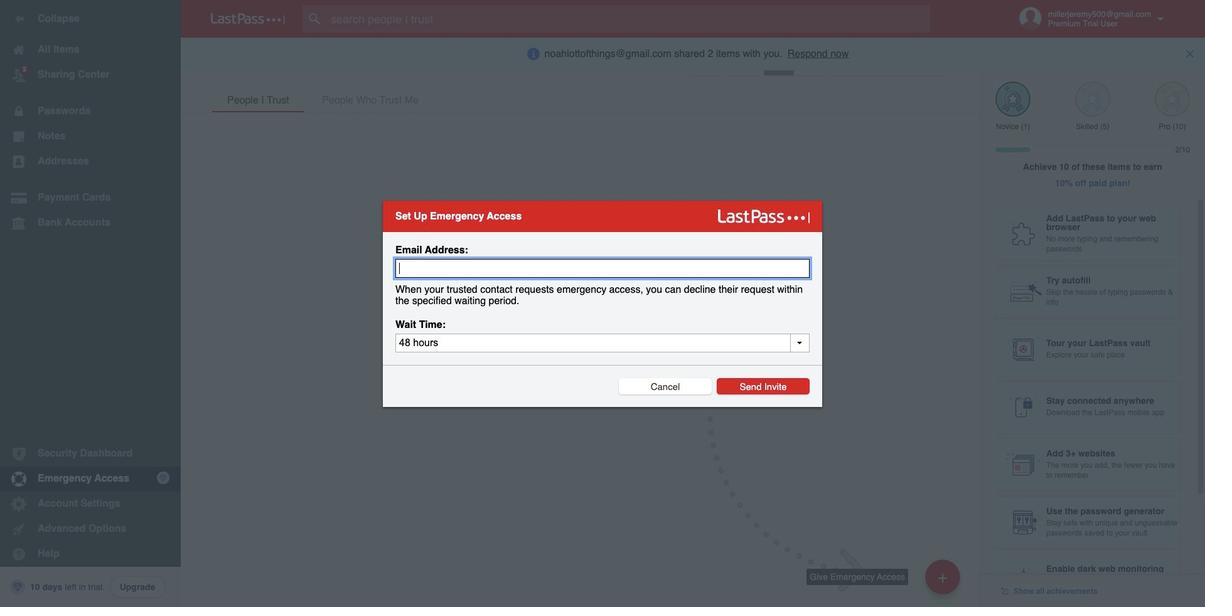 Task type: locate. For each thing, give the bounding box(es) containing it.
Search search field
[[303, 5, 955, 33]]

None text field
[[395, 259, 810, 278]]

dialog
[[383, 201, 822, 407]]

search people I trust text field
[[303, 5, 955, 33]]

main navigation navigation
[[0, 0, 181, 608]]



Task type: describe. For each thing, give the bounding box(es) containing it.
new item navigation
[[707, 417, 981, 608]]

lastpass image
[[211, 13, 285, 24]]

vault options navigation
[[181, 38, 981, 75]]



Task type: vqa. For each thing, say whether or not it's contained in the screenshot.
'search my vault' 'TEXT BOX'
no



